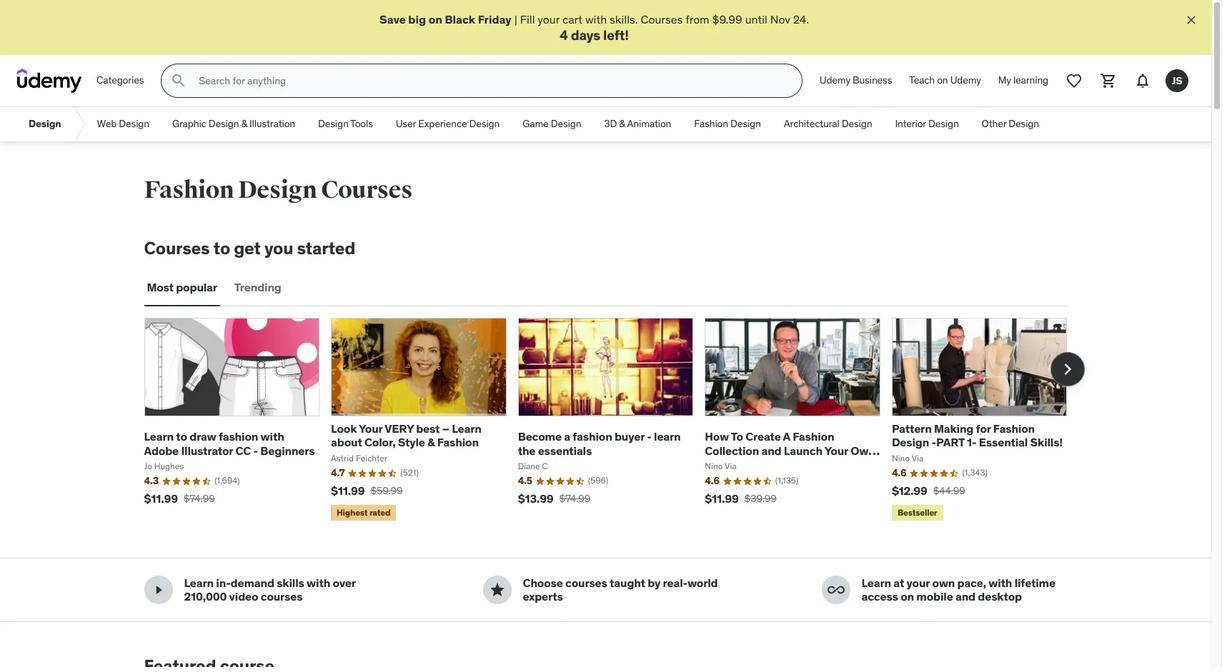 Task type: vqa. For each thing, say whether or not it's contained in the screenshot.
'Complete'
no



Task type: locate. For each thing, give the bounding box(es) containing it.
1 udemy from the left
[[820, 74, 851, 87]]

learn right –
[[452, 422, 482, 436]]

0 horizontal spatial udemy
[[820, 74, 851, 87]]

1 horizontal spatial and
[[956, 590, 976, 604]]

your right at
[[907, 576, 930, 591]]

design right other
[[1009, 117, 1039, 130]]

0 vertical spatial to
[[213, 237, 230, 260]]

design left arrow pointing to subcategory menu links image
[[29, 117, 61, 130]]

design left tools
[[318, 117, 349, 130]]

wishlist image
[[1066, 72, 1083, 89]]

with left over
[[307, 576, 330, 591]]

a
[[564, 430, 570, 444]]

choose
[[523, 576, 563, 591]]

fashion right a
[[573, 430, 612, 444]]

learn for learn at your own pace, with lifetime access on mobile and desktop
[[862, 576, 891, 591]]

submit search image
[[170, 72, 188, 89]]

look
[[331, 422, 357, 436]]

interior design
[[895, 117, 959, 130]]

1 horizontal spatial -
[[647, 430, 652, 444]]

user experience design link
[[384, 107, 511, 142]]

learn inside learn at your own pace, with lifetime access on mobile and desktop
[[862, 576, 891, 591]]

your inside 'how to create a fashion collection and launch your own brand'
[[825, 444, 848, 458]]

1 medium image from the left
[[150, 582, 167, 599]]

fashion right 'style'
[[437, 436, 479, 450]]

arrow pointing to subcategory menu links image
[[73, 107, 85, 142]]

on right big
[[429, 12, 442, 26]]

design left part
[[892, 436, 929, 450]]

learn for learn to draw fashion with adobe illustrator cc - beginners
[[144, 430, 174, 444]]

1 vertical spatial and
[[956, 590, 976, 604]]

your left own at the bottom right of the page
[[825, 444, 848, 458]]

udemy left my
[[950, 74, 981, 87]]

2 vertical spatial on
[[901, 590, 914, 604]]

2 medium image from the left
[[827, 582, 844, 599]]

for
[[976, 422, 991, 436]]

save big on black friday | fill your cart with skills. courses from $9.99 until nov 24. 4 days left!
[[380, 12, 809, 44]]

design left architectural
[[731, 117, 761, 130]]

mobile
[[917, 590, 953, 604]]

0 vertical spatial courses
[[641, 12, 683, 26]]

on right teach
[[937, 74, 948, 87]]

style
[[398, 436, 425, 450]]

1 vertical spatial on
[[937, 74, 948, 87]]

pace,
[[957, 576, 986, 591]]

my learning
[[998, 74, 1049, 87]]

1 vertical spatial your
[[825, 444, 848, 458]]

cart
[[562, 12, 583, 26]]

to left the 'draw'
[[176, 430, 187, 444]]

1 vertical spatial your
[[907, 576, 930, 591]]

big
[[408, 12, 426, 26]]

user experience design
[[396, 117, 500, 130]]

0 horizontal spatial -
[[253, 444, 258, 458]]

learn left at
[[862, 576, 891, 591]]

& left illustration
[[241, 117, 247, 130]]

notifications image
[[1134, 72, 1151, 89]]

fashion right a
[[793, 430, 834, 444]]

design right the interior
[[928, 117, 959, 130]]

4
[[560, 27, 568, 44]]

1 horizontal spatial courses
[[565, 576, 607, 591]]

your inside look your very best – learn about color, style & fashion
[[359, 422, 383, 436]]

- left learn
[[647, 430, 652, 444]]

learn
[[654, 430, 681, 444]]

0 horizontal spatial your
[[359, 422, 383, 436]]

design
[[29, 117, 61, 130], [119, 117, 149, 130], [208, 117, 239, 130], [318, 117, 349, 130], [469, 117, 500, 130], [551, 117, 581, 130], [731, 117, 761, 130], [842, 117, 872, 130], [928, 117, 959, 130], [1009, 117, 1039, 130], [238, 175, 317, 205], [892, 436, 929, 450]]

courses to get you started
[[144, 237, 355, 260]]

learn left in-
[[184, 576, 214, 591]]

learn for learn in-demand skills with over 210,000 video courses
[[184, 576, 214, 591]]

fashion
[[694, 117, 728, 130], [144, 175, 234, 205], [993, 422, 1035, 436], [793, 430, 834, 444], [437, 436, 479, 450]]

on inside learn at your own pace, with lifetime access on mobile and desktop
[[901, 590, 914, 604]]

1 vertical spatial courses
[[321, 175, 412, 205]]

illustration
[[250, 117, 295, 130]]

medium image
[[150, 582, 167, 599], [827, 582, 844, 599]]

fashion right the 'draw'
[[219, 430, 258, 444]]

1 horizontal spatial on
[[901, 590, 914, 604]]

1 horizontal spatial fashion
[[573, 430, 612, 444]]

medium image left 210,000
[[150, 582, 167, 599]]

& right 'style'
[[428, 436, 435, 450]]

courses down tools
[[321, 175, 412, 205]]

medium image left access
[[827, 582, 844, 599]]

real-
[[663, 576, 688, 591]]

interior
[[895, 117, 926, 130]]

courses right video
[[261, 590, 303, 604]]

2 fashion from the left
[[573, 430, 612, 444]]

to
[[213, 237, 230, 260], [176, 430, 187, 444]]

$9.99
[[712, 12, 743, 26]]

your right look
[[359, 422, 383, 436]]

1 horizontal spatial your
[[825, 444, 848, 458]]

0 vertical spatial on
[[429, 12, 442, 26]]

very
[[385, 422, 414, 436]]

design right experience
[[469, 117, 500, 130]]

world
[[688, 576, 718, 591]]

0 horizontal spatial &
[[241, 117, 247, 130]]

medium image for learn in-demand skills with over 210,000 video courses
[[150, 582, 167, 599]]

and right 'own'
[[956, 590, 976, 604]]

0 vertical spatial your
[[538, 12, 560, 26]]

with up days
[[585, 12, 607, 26]]

2 horizontal spatial on
[[937, 74, 948, 87]]

learn inside look your very best – learn about color, style & fashion
[[452, 422, 482, 436]]

to inside the learn to draw fashion with adobe illustrator cc - beginners
[[176, 430, 187, 444]]

courses up "most popular"
[[144, 237, 210, 260]]

choose courses taught by real-world experts
[[523, 576, 718, 604]]

-
[[647, 430, 652, 444], [932, 436, 936, 450], [253, 444, 258, 458]]

adobe
[[144, 444, 179, 458]]

courses inside save big on black friday | fill your cart with skills. courses from $9.99 until nov 24. 4 days left!
[[641, 12, 683, 26]]

0 horizontal spatial and
[[762, 444, 782, 458]]

to
[[731, 430, 743, 444]]

0 horizontal spatial on
[[429, 12, 442, 26]]

0 horizontal spatial courses
[[261, 590, 303, 604]]

1 horizontal spatial udemy
[[950, 74, 981, 87]]

- inside the learn to draw fashion with adobe illustrator cc - beginners
[[253, 444, 258, 458]]

1 horizontal spatial your
[[907, 576, 930, 591]]

udemy left business
[[820, 74, 851, 87]]

game design
[[523, 117, 581, 130]]

your inside save big on black friday | fill your cart with skills. courses from $9.99 until nov 24. 4 days left!
[[538, 12, 560, 26]]

3d & animation link
[[593, 107, 683, 142]]

1 horizontal spatial medium image
[[827, 582, 844, 599]]

and left a
[[762, 444, 782, 458]]

web design
[[97, 117, 149, 130]]

learn inside the learn to draw fashion with adobe illustrator cc - beginners
[[144, 430, 174, 444]]

courses left from
[[641, 12, 683, 26]]

1 horizontal spatial &
[[428, 436, 435, 450]]

courses left taught
[[565, 576, 607, 591]]

close image
[[1184, 13, 1199, 27]]

learn left the 'draw'
[[144, 430, 174, 444]]

with inside learn at your own pace, with lifetime access on mobile and desktop
[[989, 576, 1012, 591]]

own
[[932, 576, 955, 591]]

1-
[[967, 436, 977, 450]]

teach on udemy link
[[901, 64, 990, 98]]

illustrator
[[181, 444, 233, 458]]

2 horizontal spatial -
[[932, 436, 936, 450]]

0 horizontal spatial fashion
[[219, 430, 258, 444]]

- left 1-
[[932, 436, 936, 450]]

design down udemy business link
[[842, 117, 872, 130]]

2 horizontal spatial courses
[[641, 12, 683, 26]]

design tools link
[[307, 107, 384, 142]]

0 vertical spatial and
[[762, 444, 782, 458]]

learning
[[1013, 74, 1049, 87]]

business
[[853, 74, 892, 87]]

with right the cc
[[261, 430, 284, 444]]

1 horizontal spatial courses
[[321, 175, 412, 205]]

& right 3d at the top of the page
[[619, 117, 625, 130]]

1 horizontal spatial to
[[213, 237, 230, 260]]

animation
[[627, 117, 671, 130]]

web
[[97, 117, 117, 130]]

0 horizontal spatial your
[[538, 12, 560, 26]]

with inside save big on black friday | fill your cart with skills. courses from $9.99 until nov 24. 4 days left!
[[585, 12, 607, 26]]

and
[[762, 444, 782, 458], [956, 590, 976, 604]]

2 vertical spatial courses
[[144, 237, 210, 260]]

essentials
[[538, 444, 592, 458]]

1 vertical spatial to
[[176, 430, 187, 444]]

learn at your own pace, with lifetime access on mobile and desktop
[[862, 576, 1056, 604]]

210,000
[[184, 590, 227, 604]]

teach
[[909, 74, 935, 87]]

to left get
[[213, 237, 230, 260]]

courses
[[565, 576, 607, 591], [261, 590, 303, 604]]

udemy business
[[820, 74, 892, 87]]

pattern making for fashion design -part 1- essential skills! link
[[892, 422, 1063, 450]]

learn
[[452, 422, 482, 436], [144, 430, 174, 444], [184, 576, 214, 591], [862, 576, 891, 591]]

0 vertical spatial your
[[359, 422, 383, 436]]

fashion
[[219, 430, 258, 444], [573, 430, 612, 444]]

learn to draw fashion with adobe illustrator cc - beginners
[[144, 430, 315, 458]]

1 fashion from the left
[[219, 430, 258, 444]]

with right pace,
[[989, 576, 1012, 591]]

learn in-demand skills with over 210,000 video courses
[[184, 576, 356, 604]]

architectural
[[784, 117, 840, 130]]

0 horizontal spatial medium image
[[150, 582, 167, 599]]

on left mobile
[[901, 590, 914, 604]]

on inside save big on black friday | fill your cart with skills. courses from $9.99 until nov 24. 4 days left!
[[429, 12, 442, 26]]

making
[[934, 422, 974, 436]]

access
[[862, 590, 898, 604]]

fashion right for at the right of the page
[[993, 422, 1035, 436]]

your right fill
[[538, 12, 560, 26]]

cc
[[235, 444, 251, 458]]

0 horizontal spatial to
[[176, 430, 187, 444]]

courses
[[641, 12, 683, 26], [321, 175, 412, 205], [144, 237, 210, 260]]

demand
[[231, 576, 274, 591]]

- inside pattern making for fashion design -part 1- essential skills!
[[932, 436, 936, 450]]

design link
[[17, 107, 73, 142]]

learn inside learn in-demand skills with over 210,000 video courses
[[184, 576, 214, 591]]

- right the cc
[[253, 444, 258, 458]]



Task type: describe. For each thing, give the bounding box(es) containing it.
own
[[851, 444, 875, 458]]

to for get
[[213, 237, 230, 260]]

taught
[[610, 576, 645, 591]]

fashion inside look your very best – learn about color, style & fashion
[[437, 436, 479, 450]]

user
[[396, 117, 416, 130]]

trending button
[[231, 271, 284, 305]]

shopping cart with 0 items image
[[1100, 72, 1117, 89]]

at
[[894, 576, 904, 591]]

fill
[[520, 12, 535, 26]]

with inside learn in-demand skills with over 210,000 video courses
[[307, 576, 330, 591]]

design right game
[[551, 117, 581, 130]]

become a fashion buyer - learn the essentials
[[518, 430, 681, 458]]

carousel element
[[144, 318, 1085, 524]]

the
[[518, 444, 536, 458]]

to for draw
[[176, 430, 187, 444]]

and inside learn at your own pace, with lifetime access on mobile and desktop
[[956, 590, 976, 604]]

learn to draw fashion with adobe illustrator cc - beginners link
[[144, 430, 315, 458]]

experience
[[418, 117, 467, 130]]

Search for anything text field
[[196, 69, 785, 93]]

graphic
[[172, 117, 206, 130]]

2 horizontal spatial &
[[619, 117, 625, 130]]

architectural design
[[784, 117, 872, 130]]

nov
[[770, 12, 790, 26]]

look your very best – learn about color, style & fashion
[[331, 422, 482, 450]]

graphic design & illustration link
[[161, 107, 307, 142]]

fashion down graphic
[[144, 175, 234, 205]]

24.
[[793, 12, 809, 26]]

buyer
[[615, 430, 645, 444]]

medium image
[[489, 582, 506, 599]]

and inside 'how to create a fashion collection and launch your own brand'
[[762, 444, 782, 458]]

color,
[[365, 436, 396, 450]]

part
[[936, 436, 965, 450]]

0 horizontal spatial courses
[[144, 237, 210, 260]]

over
[[333, 576, 356, 591]]

design inside pattern making for fashion design -part 1- essential skills!
[[892, 436, 929, 450]]

courses inside learn in-demand skills with over 210,000 video courses
[[261, 590, 303, 604]]

pattern making for fashion design -part 1- essential skills!
[[892, 422, 1063, 450]]

fashion right animation
[[694, 117, 728, 130]]

beginners
[[260, 444, 315, 458]]

get
[[234, 237, 261, 260]]

with inside the learn to draw fashion with adobe illustrator cc - beginners
[[261, 430, 284, 444]]

my
[[998, 74, 1011, 87]]

create
[[746, 430, 781, 444]]

black
[[445, 12, 475, 26]]

from
[[686, 12, 710, 26]]

become
[[518, 430, 562, 444]]

|
[[514, 12, 517, 26]]

categories button
[[88, 64, 152, 98]]

pattern
[[892, 422, 932, 436]]

next image
[[1056, 358, 1079, 381]]

essential
[[979, 436, 1028, 450]]

fashion inside 'how to create a fashion collection and launch your own brand'
[[793, 430, 834, 444]]

skills!
[[1030, 436, 1063, 450]]

design up you
[[238, 175, 317, 205]]

architectural design link
[[772, 107, 884, 142]]

fashion inside pattern making for fashion design -part 1- essential skills!
[[993, 422, 1035, 436]]

other design
[[982, 117, 1039, 130]]

graphic design & illustration
[[172, 117, 295, 130]]

2 udemy from the left
[[950, 74, 981, 87]]

how to create a fashion collection and launch your own brand link
[[705, 430, 880, 472]]

other
[[982, 117, 1006, 130]]

best
[[416, 422, 440, 436]]

launch
[[784, 444, 823, 458]]

js
[[1172, 74, 1183, 87]]

udemy image
[[17, 69, 82, 93]]

web design link
[[85, 107, 161, 142]]

left!
[[603, 27, 629, 44]]

fashion inside become a fashion buyer - learn the essentials
[[573, 430, 612, 444]]

teach on udemy
[[909, 74, 981, 87]]

courses inside choose courses taught by real-world experts
[[565, 576, 607, 591]]

design right graphic
[[208, 117, 239, 130]]

become a fashion buyer - learn the essentials link
[[518, 430, 681, 458]]

medium image for learn at your own pace, with lifetime access on mobile and desktop
[[827, 582, 844, 599]]

skills.
[[610, 12, 638, 26]]

other design link
[[970, 107, 1051, 142]]

save
[[380, 12, 406, 26]]

your inside learn at your own pace, with lifetime access on mobile and desktop
[[907, 576, 930, 591]]

you
[[264, 237, 293, 260]]

collection
[[705, 444, 759, 458]]

udemy business link
[[811, 64, 901, 98]]

popular
[[176, 280, 217, 295]]

js link
[[1160, 64, 1194, 98]]

my learning link
[[990, 64, 1057, 98]]

how to create a fashion collection and launch your own brand
[[705, 430, 875, 472]]

days
[[571, 27, 600, 44]]

experts
[[523, 590, 563, 604]]

fashion design courses
[[144, 175, 412, 205]]

most popular button
[[144, 271, 220, 305]]

draw
[[190, 430, 216, 444]]

most popular
[[147, 280, 217, 295]]

- inside become a fashion buyer - learn the essentials
[[647, 430, 652, 444]]

a
[[783, 430, 790, 444]]

about
[[331, 436, 362, 450]]

fashion inside the learn to draw fashion with adobe illustrator cc - beginners
[[219, 430, 258, 444]]

design right web on the left of the page
[[119, 117, 149, 130]]

skills
[[277, 576, 304, 591]]

3d & animation
[[604, 117, 671, 130]]

until
[[745, 12, 768, 26]]

fashion design
[[694, 117, 761, 130]]

game design link
[[511, 107, 593, 142]]

3d
[[604, 117, 617, 130]]

video
[[229, 590, 258, 604]]

started
[[297, 237, 355, 260]]

& inside look your very best – learn about color, style & fashion
[[428, 436, 435, 450]]

most
[[147, 280, 174, 295]]

fashion design link
[[683, 107, 772, 142]]

categories
[[96, 74, 144, 87]]

friday
[[478, 12, 512, 26]]

how
[[705, 430, 729, 444]]

game
[[523, 117, 549, 130]]



